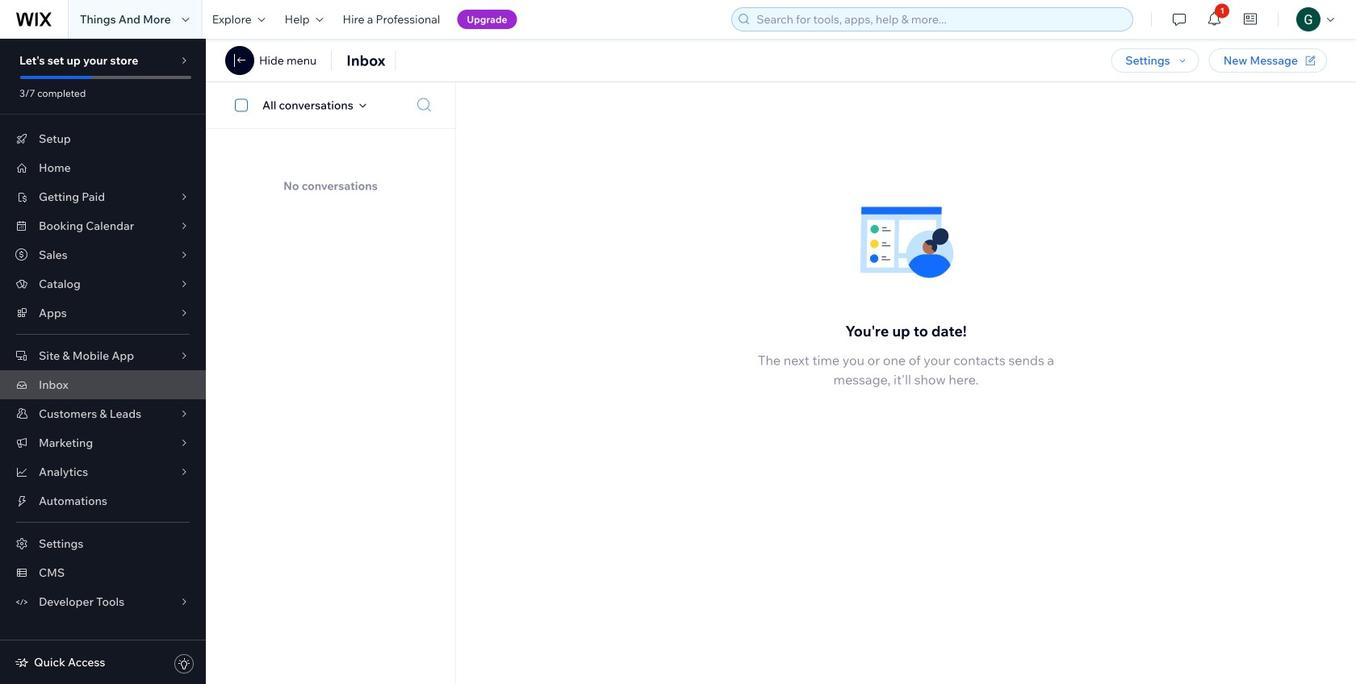 Task type: vqa. For each thing, say whether or not it's contained in the screenshot.
Sidebar element
yes



Task type: describe. For each thing, give the bounding box(es) containing it.
sidebar element
[[0, 39, 206, 685]]



Task type: locate. For each thing, give the bounding box(es) containing it.
Search for tools, apps, help & more... field
[[752, 8, 1128, 31]]

None checkbox
[[226, 96, 262, 115]]



